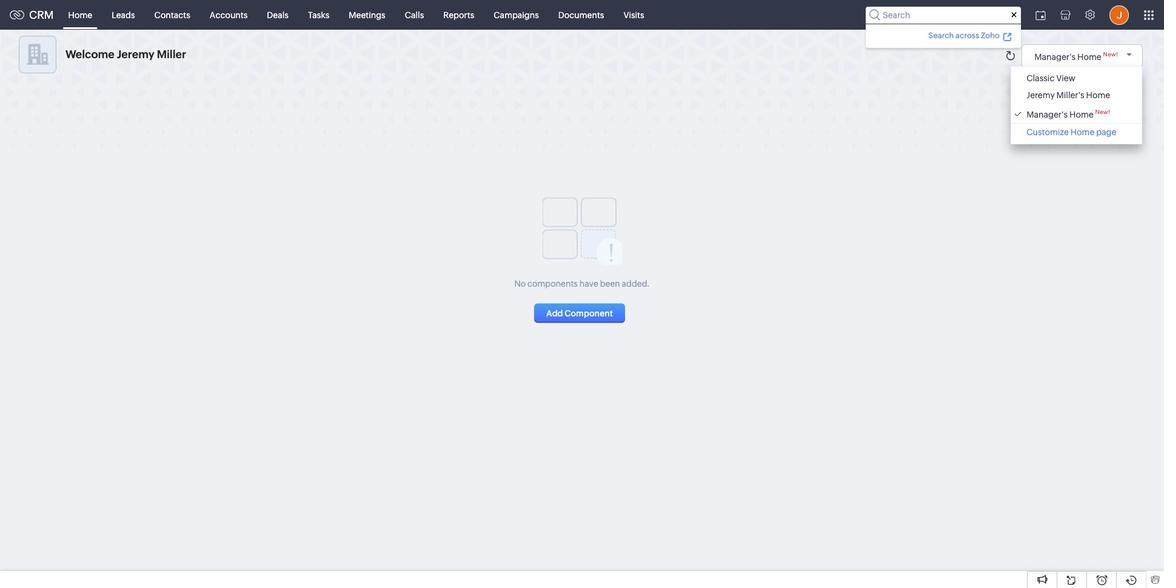 Task type: describe. For each thing, give the bounding box(es) containing it.
visits link
[[614, 0, 654, 29]]

create menu image
[[999, 0, 1029, 29]]

page
[[1097, 127, 1117, 137]]

home down classic view link
[[1087, 90, 1111, 100]]

add
[[547, 308, 563, 318]]

campaigns link
[[484, 0, 549, 29]]

classic view link
[[1015, 73, 1139, 83]]

home up customize home page link
[[1070, 110, 1094, 119]]

jeremy miller's home
[[1027, 90, 1111, 100]]

1 vertical spatial jeremy
[[1027, 90, 1055, 100]]

documents
[[559, 10, 604, 20]]

across
[[956, 31, 980, 40]]

customize home page link
[[1015, 127, 1139, 137]]

search across zoho link
[[927, 29, 1014, 42]]

miller's
[[1057, 90, 1085, 100]]

reports
[[444, 10, 475, 20]]

been
[[600, 279, 620, 288]]

deals
[[267, 10, 289, 20]]

view
[[1057, 73, 1076, 83]]

home left page
[[1071, 127, 1095, 137]]

documents link
[[549, 0, 614, 29]]

home link
[[59, 0, 102, 29]]

have
[[580, 279, 599, 288]]

home up classic view link
[[1078, 52, 1102, 61]]

0 vertical spatial manager's
[[1035, 52, 1076, 61]]

tasks link
[[298, 0, 339, 29]]

customize home page
[[1027, 127, 1117, 137]]

add component
[[547, 308, 613, 318]]

leads
[[112, 10, 135, 20]]

leads link
[[102, 0, 145, 29]]

components
[[528, 279, 578, 288]]

profile element
[[1103, 0, 1137, 29]]

Search field
[[866, 6, 1022, 23]]

0 vertical spatial manager's home new!
[[1035, 51, 1119, 61]]

miller
[[157, 48, 186, 61]]

meetings link
[[339, 0, 395, 29]]

1 vertical spatial manager's
[[1027, 110, 1068, 119]]

deals link
[[257, 0, 298, 29]]



Task type: vqa. For each thing, say whether or not it's contained in the screenshot.
the Calendar icon
yes



Task type: locate. For each thing, give the bounding box(es) containing it.
calls
[[405, 10, 424, 20]]

jeremy
[[117, 48, 155, 61], [1027, 90, 1055, 100]]

0 vertical spatial new!
[[1104, 51, 1119, 57]]

jeremy miller's home link
[[1015, 90, 1139, 100]]

manager's home new! up classic view link
[[1035, 51, 1119, 61]]

jeremy down classic
[[1027, 90, 1055, 100]]

welcome jeremy miller
[[66, 48, 186, 61]]

no components have been added.
[[515, 279, 650, 288]]

search across zoho
[[929, 31, 1000, 40]]

meetings
[[349, 10, 386, 20]]

zoho
[[981, 31, 1000, 40]]

classic
[[1027, 73, 1055, 83]]

no
[[515, 279, 526, 288]]

added.
[[622, 279, 650, 288]]

accounts
[[210, 10, 248, 20]]

crm link
[[10, 8, 54, 21]]

search
[[929, 31, 955, 40]]

new! down profile element at the top right
[[1104, 51, 1119, 57]]

tasks
[[308, 10, 330, 20]]

add component button
[[535, 304, 625, 323]]

contacts
[[154, 10, 190, 20]]

contacts link
[[145, 0, 200, 29]]

calendar image
[[1036, 10, 1046, 20]]

manager's up customize
[[1027, 110, 1068, 119]]

new! up page
[[1096, 109, 1111, 115]]

reports link
[[434, 0, 484, 29]]

jeremy left the miller
[[117, 48, 155, 61]]

crm
[[29, 8, 54, 21]]

visits
[[624, 10, 645, 20]]

manager's up classic view
[[1035, 52, 1076, 61]]

manager's home new! up customize home page
[[1027, 109, 1111, 119]]

calls link
[[395, 0, 434, 29]]

manager's
[[1035, 52, 1076, 61], [1027, 110, 1068, 119]]

home
[[68, 10, 92, 20], [1078, 52, 1102, 61], [1087, 90, 1111, 100], [1070, 110, 1094, 119], [1071, 127, 1095, 137]]

1 vertical spatial manager's home new!
[[1027, 109, 1111, 119]]

profile image
[[1110, 5, 1130, 25]]

component
[[565, 308, 613, 318]]

1 vertical spatial new!
[[1096, 109, 1111, 115]]

campaigns
[[494, 10, 539, 20]]

0 vertical spatial jeremy
[[117, 48, 155, 61]]

1 horizontal spatial jeremy
[[1027, 90, 1055, 100]]

classic view
[[1027, 73, 1076, 83]]

new!
[[1104, 51, 1119, 57], [1096, 109, 1111, 115]]

home right "crm"
[[68, 10, 92, 20]]

customize
[[1027, 127, 1069, 137]]

accounts link
[[200, 0, 257, 29]]

manager's home new!
[[1035, 51, 1119, 61], [1027, 109, 1111, 119]]

0 horizontal spatial jeremy
[[117, 48, 155, 61]]

welcome
[[66, 48, 114, 61]]



